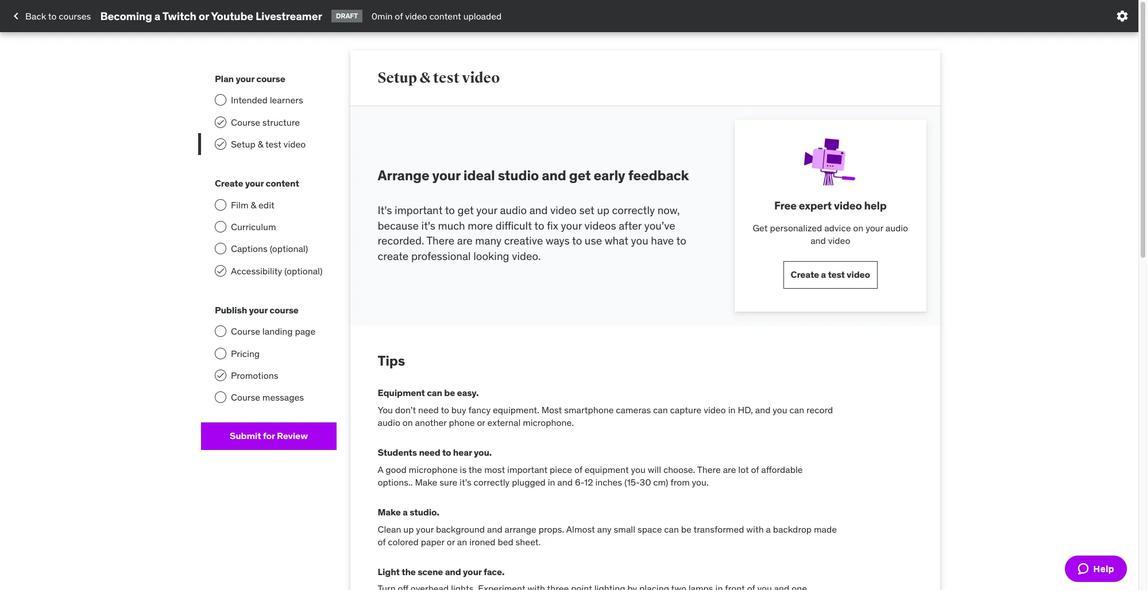 Task type: locate. For each thing, give the bounding box(es) containing it.
0 horizontal spatial are
[[457, 234, 473, 248]]

your up 'course landing page' link
[[249, 305, 268, 316]]

accessibility
[[231, 265, 282, 277]]

2 horizontal spatial or
[[477, 417, 485, 429]]

0 vertical spatial course
[[256, 73, 285, 84]]

1 horizontal spatial in
[[728, 404, 736, 416]]

completed element for course
[[215, 116, 226, 128]]

1 vertical spatial important
[[507, 464, 548, 476]]

your up paper
[[416, 524, 434, 535]]

be left easy.
[[444, 388, 455, 399]]

course
[[256, 73, 285, 84], [270, 305, 299, 316]]

review
[[277, 431, 308, 442]]

0 horizontal spatial be
[[444, 388, 455, 399]]

to inside 'equipment can be easy. you don't need to buy fancy equipment. most smartphone cameras can capture video in hd, and you can record audio on another phone or external microphone.'
[[441, 404, 449, 416]]

incomplete image for film & edit
[[215, 199, 226, 211]]

1 vertical spatial are
[[723, 464, 736, 476]]

course for course structure
[[231, 116, 260, 128]]

0 horizontal spatial make
[[378, 507, 401, 518]]

and right hd,
[[755, 404, 771, 416]]

studio.
[[410, 507, 439, 518]]

many
[[475, 234, 502, 248]]

0 horizontal spatial setup
[[231, 138, 256, 150]]

of right lot
[[751, 464, 759, 476]]

easy.
[[457, 388, 479, 399]]

course for course messages
[[231, 392, 260, 404]]

on right "advice"
[[853, 222, 864, 234]]

1 vertical spatial make
[[378, 507, 401, 518]]

hd,
[[738, 404, 753, 416]]

(optional) up accessibility (optional)
[[270, 243, 308, 255]]

up up colored
[[404, 524, 414, 535]]

and down "advice"
[[811, 235, 826, 247]]

can
[[427, 388, 442, 399], [653, 404, 668, 416], [790, 404, 805, 416], [664, 524, 679, 535]]

audio for studio
[[500, 203, 527, 217]]

completed element down the course structure link
[[215, 138, 226, 150]]

2 completed image from the top
[[216, 140, 225, 149]]

0 horizontal spatial create
[[215, 178, 243, 189]]

audio up "difficult"
[[500, 203, 527, 217]]

course for publish your course
[[270, 305, 299, 316]]

& for film & edit link
[[251, 199, 256, 211]]

2 vertical spatial &
[[251, 199, 256, 211]]

content
[[430, 10, 461, 22], [266, 178, 299, 189]]

course up landing
[[270, 305, 299, 316]]

in down piece at the left of the page
[[548, 477, 555, 488]]

0 vertical spatial get
[[569, 167, 591, 185]]

0 horizontal spatial you.
[[474, 447, 492, 459]]

course structure link
[[201, 111, 336, 133]]

incomplete image inside captions (optional) link
[[215, 243, 226, 255]]

you inside 'equipment can be easy. you don't need to buy fancy equipment. most smartphone cameras can capture video in hd, and you can record audio on another phone or external microphone.'
[[773, 404, 788, 416]]

audio for help
[[886, 222, 909, 234]]

incomplete image for pricing
[[215, 348, 226, 360]]

0 vertical spatial setup & test video
[[378, 69, 500, 87]]

1 completed element from the top
[[215, 116, 226, 128]]

youtube
[[211, 9, 253, 23]]

incomplete image
[[215, 326, 226, 337], [215, 348, 226, 360]]

space
[[638, 524, 662, 535]]

can left capture
[[653, 404, 668, 416]]

0 vertical spatial important
[[395, 203, 443, 217]]

need up "another"
[[418, 404, 439, 416]]

tips
[[378, 352, 405, 370]]

a down get personalized advice on your audio and video
[[821, 269, 826, 280]]

1 horizontal spatial are
[[723, 464, 736, 476]]

2 horizontal spatial audio
[[886, 222, 909, 234]]

audio
[[500, 203, 527, 217], [886, 222, 909, 234], [378, 417, 400, 429]]

1 vertical spatial you.
[[692, 477, 709, 488]]

after
[[619, 219, 642, 232]]

will
[[648, 464, 661, 476]]

create up film
[[215, 178, 243, 189]]

course structure
[[231, 116, 300, 128]]

and up bed
[[487, 524, 503, 535]]

your up more
[[477, 203, 498, 217]]

incomplete image inside 'course landing page' link
[[215, 326, 226, 337]]

incomplete image left course messages
[[215, 392, 226, 404]]

1 vertical spatial create
[[791, 269, 819, 280]]

1 horizontal spatial the
[[469, 464, 482, 476]]

get personalized advice on your audio and video
[[753, 222, 909, 247]]

1 vertical spatial you
[[773, 404, 788, 416]]

0 vertical spatial course
[[231, 116, 260, 128]]

to up 'much'
[[445, 203, 455, 217]]

you. right hear
[[474, 447, 492, 459]]

there inside 'it's important to get your audio and video set up correctly now, because it's much more difficult to fix your videos after you've recorded. there are many creative ways to use what you have to create professional looking video.'
[[427, 234, 455, 248]]

0 horizontal spatial audio
[[378, 417, 400, 429]]

0 vertical spatial setup
[[378, 69, 417, 87]]

medium image
[[9, 9, 23, 23]]

completed image for setup
[[216, 140, 225, 149]]

0 vertical spatial &
[[420, 69, 431, 87]]

0 vertical spatial the
[[469, 464, 482, 476]]

your down help
[[866, 222, 884, 234]]

to left buy
[[441, 404, 449, 416]]

incomplete image inside film & edit link
[[215, 199, 226, 211]]

audio down help
[[886, 222, 909, 234]]

video
[[405, 10, 427, 22], [462, 69, 500, 87], [284, 138, 306, 150], [834, 199, 862, 213], [550, 203, 577, 217], [828, 235, 851, 247], [847, 269, 870, 280], [704, 404, 726, 416]]

of
[[395, 10, 403, 22], [575, 464, 583, 476], [751, 464, 759, 476], [378, 537, 386, 548]]

create a test video
[[791, 269, 870, 280]]

audio inside 'it's important to get your audio and video set up correctly now, because it's much more difficult to fix your videos after you've recorded. there are many creative ways to use what you have to create professional looking video.'
[[500, 203, 527, 217]]

accessibility (optional)
[[231, 265, 323, 277]]

(optional) down captions (optional)
[[284, 265, 323, 277]]

correctly
[[612, 203, 655, 217], [474, 477, 510, 488]]

1 vertical spatial completed image
[[216, 140, 225, 149]]

0 vertical spatial be
[[444, 388, 455, 399]]

completed image left 'promotions' on the bottom of page
[[216, 371, 225, 380]]

0 horizontal spatial setup & test video
[[231, 138, 306, 150]]

audio down you
[[378, 417, 400, 429]]

0 horizontal spatial or
[[199, 9, 209, 23]]

backdrop
[[773, 524, 812, 535]]

audio inside get personalized advice on your audio and video
[[886, 222, 909, 234]]

2 vertical spatial you
[[631, 464, 646, 476]]

your right fix
[[561, 219, 582, 232]]

4 completed element from the top
[[215, 370, 226, 382]]

a left studio.
[[403, 507, 408, 518]]

1 horizontal spatial create
[[791, 269, 819, 280]]

your
[[236, 73, 254, 84], [432, 167, 461, 185], [245, 178, 264, 189], [477, 203, 498, 217], [561, 219, 582, 232], [866, 222, 884, 234], [249, 305, 268, 316], [416, 524, 434, 535], [463, 567, 482, 578]]

be inside 'equipment can be easy. you don't need to buy fancy equipment. most smartphone cameras can capture video in hd, and you can record audio on another phone or external microphone.'
[[444, 388, 455, 399]]

1 horizontal spatial setup
[[378, 69, 417, 87]]

you
[[631, 234, 649, 248], [773, 404, 788, 416], [631, 464, 646, 476]]

and inside students need to hear you. a good microphone is the most important piece of equipment you will choose. there are lot of affordable options.. make sure it's correctly plugged in and 6-12 inches (15-30 cm) from you.
[[558, 477, 573, 488]]

0 vertical spatial test
[[433, 69, 459, 87]]

can left record
[[790, 404, 805, 416]]

(optional) for captions (optional)
[[270, 243, 308, 255]]

create for create your content
[[215, 178, 243, 189]]

2 completed element from the top
[[215, 138, 226, 150]]

make down the microphone
[[415, 477, 437, 488]]

1 horizontal spatial audio
[[500, 203, 527, 217]]

0 vertical spatial you
[[631, 234, 649, 248]]

the inside students need to hear you. a good microphone is the most important piece of equipment you will choose. there are lot of affordable options.. make sure it's correctly plugged in and 6-12 inches (15-30 cm) from you.
[[469, 464, 482, 476]]

edit
[[259, 199, 275, 211]]

1 vertical spatial or
[[477, 417, 485, 429]]

draft
[[336, 11, 358, 20]]

completed element for accessibility
[[215, 265, 226, 277]]

course landing page
[[231, 326, 316, 337]]

course inside 'course landing page' link
[[231, 326, 260, 337]]

a for twitch
[[154, 9, 160, 23]]

video inside get personalized advice on your audio and video
[[828, 235, 851, 247]]

a for studio.
[[403, 507, 408, 518]]

2 horizontal spatial test
[[828, 269, 845, 280]]

create your content
[[215, 178, 299, 189]]

smartphone
[[564, 404, 614, 416]]

film & edit link
[[201, 194, 336, 216]]

studio
[[498, 167, 539, 185]]

and down piece at the left of the page
[[558, 477, 573, 488]]

correctly down most
[[474, 477, 510, 488]]

1 horizontal spatial or
[[447, 537, 455, 548]]

video.
[[512, 249, 541, 263]]

the right light
[[402, 567, 416, 578]]

1 horizontal spatial be
[[681, 524, 692, 535]]

completed image inside setup & test video link
[[216, 140, 225, 149]]

1 incomplete image from the top
[[215, 326, 226, 337]]

make up clean
[[378, 507, 401, 518]]

learners
[[270, 94, 303, 106]]

1 horizontal spatial setup & test video
[[378, 69, 500, 87]]

are left lot
[[723, 464, 736, 476]]

you
[[378, 404, 393, 416]]

and inside 'equipment can be easy. you don't need to buy fancy equipment. most smartphone cameras can capture video in hd, and you can record audio on another phone or external microphone.'
[[755, 404, 771, 416]]

you.
[[474, 447, 492, 459], [692, 477, 709, 488]]

1 vertical spatial be
[[681, 524, 692, 535]]

important up plugged
[[507, 464, 548, 476]]

1 horizontal spatial content
[[430, 10, 461, 22]]

completed image down the course structure link
[[216, 140, 225, 149]]

in inside 'equipment can be easy. you don't need to buy fancy equipment. most smartphone cameras can capture video in hd, and you can record audio on another phone or external microphone.'
[[728, 404, 736, 416]]

video inside setup & test video link
[[284, 138, 306, 150]]

1 vertical spatial audio
[[886, 222, 909, 234]]

your left the face. on the bottom left of page
[[463, 567, 482, 578]]

content left uploaded
[[430, 10, 461, 22]]

the right is
[[469, 464, 482, 476]]

completed element down plan
[[215, 116, 226, 128]]

up inside 'it's important to get your audio and video set up correctly now, because it's much more difficult to fix your videos after you've recorded. there are many creative ways to use what you have to create professional looking video.'
[[597, 203, 610, 217]]

correctly up "after"
[[612, 203, 655, 217]]

2 vertical spatial course
[[231, 392, 260, 404]]

and up fix
[[530, 203, 548, 217]]

course down 'promotions' on the bottom of page
[[231, 392, 260, 404]]

4 incomplete image from the top
[[215, 243, 226, 255]]

be left "transformed"
[[681, 524, 692, 535]]

affordable
[[762, 464, 803, 476]]

(15-
[[625, 477, 640, 488]]

incomplete image down plan
[[215, 94, 226, 106]]

and inside make a studio. clean up your background and arrange props. almost any small space can be transformed with a backdrop made of colored paper or an ironed bed sheet.
[[487, 524, 503, 535]]

video inside 'it's important to get your audio and video set up correctly now, because it's much more difficult to fix your videos after you've recorded. there are many creative ways to use what you have to create professional looking video.'
[[550, 203, 577, 217]]

2 incomplete image from the top
[[215, 199, 226, 211]]

1 vertical spatial up
[[404, 524, 414, 535]]

3 course from the top
[[231, 392, 260, 404]]

0 vertical spatial content
[[430, 10, 461, 22]]

uploaded
[[464, 10, 502, 22]]

1 vertical spatial correctly
[[474, 477, 510, 488]]

1 horizontal spatial test
[[433, 69, 459, 87]]

are down 'much'
[[457, 234, 473, 248]]

setup & test video
[[378, 69, 500, 87], [231, 138, 306, 150]]

and inside 'it's important to get your audio and video set up correctly now, because it's much more difficult to fix your videos after you've recorded. there are many creative ways to use what you have to create professional looking video.'
[[530, 203, 548, 217]]

incomplete image left curriculum
[[215, 221, 226, 233]]

0 vertical spatial create
[[215, 178, 243, 189]]

1 horizontal spatial on
[[853, 222, 864, 234]]

early
[[594, 167, 625, 185]]

are inside 'it's important to get your audio and video set up correctly now, because it's much more difficult to fix your videos after you've recorded. there are many creative ways to use what you have to create professional looking video.'
[[457, 234, 473, 248]]

0 vertical spatial completed image
[[216, 118, 225, 127]]

incomplete image left film
[[215, 199, 226, 211]]

of down clean
[[378, 537, 386, 548]]

&
[[420, 69, 431, 87], [258, 138, 263, 150], [251, 199, 256, 211]]

incomplete image left pricing
[[215, 348, 226, 360]]

incomplete image for course landing page
[[215, 326, 226, 337]]

completed element
[[215, 116, 226, 128], [215, 138, 226, 150], [215, 265, 226, 277], [215, 370, 226, 382]]

get left early
[[569, 167, 591, 185]]

there right 'choose.'
[[697, 464, 721, 476]]

important up it's
[[395, 203, 443, 217]]

0 vertical spatial correctly
[[612, 203, 655, 217]]

correctly inside students need to hear you. a good microphone is the most important piece of equipment you will choose. there are lot of affordable options.. make sure it's correctly plugged in and 6-12 inches (15-30 cm) from you.
[[474, 477, 510, 488]]

1 horizontal spatial get
[[569, 167, 591, 185]]

a right 'with'
[[766, 524, 771, 535]]

completed image down plan
[[216, 118, 225, 127]]

publish
[[215, 305, 247, 316]]

difficult
[[496, 219, 532, 232]]

1 vertical spatial need
[[419, 447, 441, 459]]

you. right 'from'
[[692, 477, 709, 488]]

course landing page link
[[201, 321, 336, 343]]

to left hear
[[442, 447, 451, 459]]

incomplete image inside course messages link
[[215, 392, 226, 404]]

1 vertical spatial test
[[265, 138, 281, 150]]

captions
[[231, 243, 268, 255]]

completed image inside the course structure link
[[216, 118, 225, 127]]

you up (15-
[[631, 464, 646, 476]]

make inside students need to hear you. a good microphone is the most important piece of equipment you will choose. there are lot of affordable options.. make sure it's correctly plugged in and 6-12 inches (15-30 cm) from you.
[[415, 477, 437, 488]]

you down "after"
[[631, 234, 649, 248]]

0 horizontal spatial test
[[265, 138, 281, 150]]

0 vertical spatial are
[[457, 234, 473, 248]]

2 incomplete image from the top
[[215, 348, 226, 360]]

content up film & edit link
[[266, 178, 299, 189]]

2 vertical spatial test
[[828, 269, 845, 280]]

1 completed image from the top
[[216, 118, 225, 127]]

up up videos
[[597, 203, 610, 217]]

2 vertical spatial audio
[[378, 417, 400, 429]]

0 horizontal spatial important
[[395, 203, 443, 217]]

1 vertical spatial &
[[258, 138, 263, 150]]

record
[[807, 404, 833, 416]]

completed element inside accessibility (optional) link
[[215, 265, 226, 277]]

1 vertical spatial course
[[231, 326, 260, 337]]

3 completed element from the top
[[215, 265, 226, 277]]

ideal
[[464, 167, 495, 185]]

incomplete image
[[215, 94, 226, 106], [215, 199, 226, 211], [215, 221, 226, 233], [215, 243, 226, 255], [215, 392, 226, 404]]

2 vertical spatial or
[[447, 537, 455, 548]]

microphone
[[409, 464, 458, 476]]

props.
[[539, 524, 564, 535]]

fancy
[[469, 404, 491, 416]]

on down don't
[[403, 417, 413, 429]]

0 vertical spatial incomplete image
[[215, 326, 226, 337]]

1 incomplete image from the top
[[215, 94, 226, 106]]

1 vertical spatial get
[[458, 203, 474, 217]]

and right scene
[[445, 567, 461, 578]]

make
[[415, 477, 437, 488], [378, 507, 401, 518]]

3 incomplete image from the top
[[215, 221, 226, 233]]

0 vertical spatial there
[[427, 234, 455, 248]]

0 vertical spatial audio
[[500, 203, 527, 217]]

incomplete image inside intended learners link
[[215, 94, 226, 106]]

0 vertical spatial make
[[415, 477, 437, 488]]

1 horizontal spatial &
[[258, 138, 263, 150]]

are
[[457, 234, 473, 248], [723, 464, 736, 476]]

your inside get personalized advice on your audio and video
[[866, 222, 884, 234]]

inches
[[596, 477, 622, 488]]

completed element left the 'accessibility'
[[215, 265, 226, 277]]

1 horizontal spatial there
[[697, 464, 721, 476]]

1 vertical spatial setup & test video
[[231, 138, 306, 150]]

1 horizontal spatial important
[[507, 464, 548, 476]]

incomplete image up completed icon
[[215, 243, 226, 255]]

the
[[469, 464, 482, 476], [402, 567, 416, 578]]

your up film & edit
[[245, 178, 264, 189]]

good
[[386, 464, 407, 476]]

there up professional on the left
[[427, 234, 455, 248]]

or left an
[[447, 537, 455, 548]]

1 vertical spatial the
[[402, 567, 416, 578]]

completed element inside the course structure link
[[215, 116, 226, 128]]

1 horizontal spatial up
[[597, 203, 610, 217]]

1 horizontal spatial make
[[415, 477, 437, 488]]

a left twitch
[[154, 9, 160, 23]]

completed image
[[216, 118, 225, 127], [216, 140, 225, 149], [216, 371, 225, 380]]

0 horizontal spatial &
[[251, 199, 256, 211]]

a
[[154, 9, 160, 23], [821, 269, 826, 280], [403, 507, 408, 518], [766, 524, 771, 535]]

setup
[[378, 69, 417, 87], [231, 138, 256, 150]]

can right space
[[664, 524, 679, 535]]

completed element left 'promotions' on the bottom of page
[[215, 370, 226, 382]]

audio inside 'equipment can be easy. you don't need to buy fancy equipment. most smartphone cameras can capture video in hd, and you can record audio on another phone or external microphone.'
[[378, 417, 400, 429]]

1 vertical spatial (optional)
[[284, 265, 323, 277]]

in left hd,
[[728, 404, 736, 416]]

course up pricing
[[231, 326, 260, 337]]

or inside 'equipment can be easy. you don't need to buy fancy equipment. most smartphone cameras can capture video in hd, and you can record audio on another phone or external microphone.'
[[477, 417, 485, 429]]

create down personalized
[[791, 269, 819, 280]]

or down fancy
[[477, 417, 485, 429]]

0 vertical spatial need
[[418, 404, 439, 416]]

2 vertical spatial completed image
[[216, 371, 225, 380]]

up
[[597, 203, 610, 217], [404, 524, 414, 535]]

1 horizontal spatial you.
[[692, 477, 709, 488]]

completed element inside setup & test video link
[[215, 138, 226, 150]]

recorded.
[[378, 234, 424, 248]]

0 horizontal spatial correctly
[[474, 477, 510, 488]]

incomplete image down publish
[[215, 326, 226, 337]]

0 vertical spatial on
[[853, 222, 864, 234]]

1 horizontal spatial correctly
[[612, 203, 655, 217]]

incomplete image inside curriculum link
[[215, 221, 226, 233]]

course down intended
[[231, 116, 260, 128]]

2 course from the top
[[231, 326, 260, 337]]

5 incomplete image from the top
[[215, 392, 226, 404]]

0 horizontal spatial there
[[427, 234, 455, 248]]

incomplete image inside 'pricing' link
[[215, 348, 226, 360]]

0 vertical spatial (optional)
[[270, 243, 308, 255]]

0 horizontal spatial on
[[403, 417, 413, 429]]

accessibility (optional) link
[[201, 260, 336, 282]]

incomplete image for captions (optional)
[[215, 243, 226, 255]]

get up 'much'
[[458, 203, 474, 217]]

in
[[728, 404, 736, 416], [548, 477, 555, 488]]

completed image inside promotions link
[[216, 371, 225, 380]]

livestreamer
[[256, 9, 322, 23]]

you right hd,
[[773, 404, 788, 416]]

need up the microphone
[[419, 447, 441, 459]]

or right twitch
[[199, 9, 209, 23]]

course inside course messages link
[[231, 392, 260, 404]]

1 vertical spatial there
[[697, 464, 721, 476]]

3 completed image from the top
[[216, 371, 225, 380]]

course up intended learners link
[[256, 73, 285, 84]]

pricing link
[[201, 343, 336, 365]]

0 vertical spatial up
[[597, 203, 610, 217]]

1 vertical spatial in
[[548, 477, 555, 488]]

need
[[418, 404, 439, 416], [419, 447, 441, 459]]

bed
[[498, 537, 514, 548]]

make a studio. clean up your background and arrange props. almost any small space can be transformed with a backdrop made of colored paper or an ironed bed sheet.
[[378, 507, 837, 548]]

0 horizontal spatial up
[[404, 524, 414, 535]]

1 course from the top
[[231, 116, 260, 128]]

1 vertical spatial content
[[266, 178, 299, 189]]

(optional) for accessibility (optional)
[[284, 265, 323, 277]]

important inside students need to hear you. a good microphone is the most important piece of equipment you will choose. there are lot of affordable options.. make sure it's correctly plugged in and 6-12 inches (15-30 cm) from you.
[[507, 464, 548, 476]]

1 vertical spatial on
[[403, 417, 413, 429]]



Task type: describe. For each thing, give the bounding box(es) containing it.
hear
[[453, 447, 472, 459]]

incomplete image for course messages
[[215, 392, 226, 404]]

completed image
[[216, 266, 225, 276]]

back
[[25, 10, 46, 22]]

it's
[[378, 203, 392, 217]]

advice
[[825, 222, 851, 234]]

most
[[542, 404, 562, 416]]

of right 0min
[[395, 10, 403, 22]]

0 horizontal spatial the
[[402, 567, 416, 578]]

0min of video content uploaded
[[372, 10, 502, 22]]

another
[[415, 417, 447, 429]]

0 vertical spatial you.
[[474, 447, 492, 459]]

can inside make a studio. clean up your background and arrange props. almost any small space can be transformed with a backdrop made of colored paper or an ironed bed sheet.
[[664, 524, 679, 535]]

intended
[[231, 94, 268, 106]]

2 horizontal spatial &
[[420, 69, 431, 87]]

fix
[[547, 219, 559, 232]]

test inside create a test video link
[[828, 269, 845, 280]]

0 vertical spatial or
[[199, 9, 209, 23]]

submit
[[230, 431, 261, 442]]

intended learners
[[231, 94, 303, 106]]

plugged
[[512, 477, 546, 488]]

& for setup & test video link
[[258, 138, 263, 150]]

microphone.
[[523, 417, 574, 429]]

completed image for course
[[216, 118, 225, 127]]

now,
[[658, 203, 680, 217]]

personalized
[[770, 222, 822, 234]]

course for course landing page
[[231, 326, 260, 337]]

completed element for setup
[[215, 138, 226, 150]]

professional
[[411, 249, 471, 263]]

help
[[865, 199, 887, 213]]

colored
[[388, 537, 419, 548]]

of up 6-
[[575, 464, 583, 476]]

curriculum
[[231, 221, 276, 233]]

course messages
[[231, 392, 304, 404]]

looking
[[474, 249, 509, 263]]

12
[[584, 477, 593, 488]]

are inside students need to hear you. a good microphone is the most important piece of equipment you will choose. there are lot of affordable options.. make sure it's correctly plugged in and 6-12 inches (15-30 cm) from you.
[[723, 464, 736, 476]]

a for test
[[821, 269, 826, 280]]

your left ideal
[[432, 167, 461, 185]]

much
[[438, 219, 465, 232]]

course settings image
[[1116, 9, 1130, 23]]

small
[[614, 524, 636, 535]]

promotions link
[[201, 365, 336, 387]]

any
[[597, 524, 612, 535]]

feedback
[[628, 167, 689, 185]]

and right the studio
[[542, 167, 566, 185]]

setup & test video link
[[201, 133, 336, 155]]

you inside students need to hear you. a good microphone is the most important piece of equipment you will choose. there are lot of affordable options.. make sure it's correctly plugged in and 6-12 inches (15-30 cm) from you.
[[631, 464, 646, 476]]

back to courses
[[25, 10, 91, 22]]

choose.
[[664, 464, 696, 476]]

it's important to get your audio and video set up correctly now, because it's much more difficult to fix your videos after you've recorded. there are many creative ways to use what you have to create professional looking video.
[[378, 203, 687, 263]]

30
[[640, 477, 651, 488]]

an
[[457, 537, 467, 548]]

light the scene and your face.
[[378, 567, 505, 578]]

because
[[378, 219, 419, 232]]

course messages link
[[201, 387, 336, 409]]

made
[[814, 524, 837, 535]]

get
[[753, 222, 768, 234]]

your right plan
[[236, 73, 254, 84]]

there inside students need to hear you. a good microphone is the most important piece of equipment you will choose. there are lot of affordable options.. make sure it's correctly plugged in and 6-12 inches (15-30 cm) from you.
[[697, 464, 721, 476]]

a
[[378, 464, 384, 476]]

0 horizontal spatial content
[[266, 178, 299, 189]]

to left fix
[[535, 219, 544, 232]]

courses
[[59, 10, 91, 22]]

0min
[[372, 10, 393, 22]]

submit for review button
[[201, 423, 336, 450]]

ways
[[546, 234, 570, 248]]

in inside students need to hear you. a good microphone is the most important piece of equipment you will choose. there are lot of affordable options.. make sure it's correctly plugged in and 6-12 inches (15-30 cm) from you.
[[548, 477, 555, 488]]

you've
[[645, 219, 676, 232]]

free expert video help
[[775, 199, 887, 213]]

curriculum link
[[201, 216, 336, 238]]

messages
[[263, 392, 304, 404]]

on inside get personalized advice on your audio and video
[[853, 222, 864, 234]]

you inside 'it's important to get your audio and video set up correctly now, because it's much more difficult to fix your videos after you've recorded. there are many creative ways to use what you have to create professional looking video.'
[[631, 234, 649, 248]]

scene
[[418, 567, 443, 578]]

page
[[295, 326, 316, 337]]

plan your course
[[215, 73, 285, 84]]

completed element inside promotions link
[[215, 370, 226, 382]]

ironed
[[470, 537, 496, 548]]

clean
[[378, 524, 401, 535]]

arrange
[[378, 167, 429, 185]]

buy
[[452, 404, 466, 416]]

up inside make a studio. clean up your background and arrange props. almost any small space can be transformed with a backdrop made of colored paper or an ironed bed sheet.
[[404, 524, 414, 535]]

have
[[651, 234, 674, 248]]

make inside make a studio. clean up your background and arrange props. almost any small space can be transformed with a backdrop made of colored paper or an ironed bed sheet.
[[378, 507, 401, 518]]

pricing
[[231, 348, 260, 360]]

expert
[[799, 199, 832, 213]]

correctly inside 'it's important to get your audio and video set up correctly now, because it's much more difficult to fix your videos after you've recorded. there are many creative ways to use what you have to create professional looking video.'
[[612, 203, 655, 217]]

film
[[231, 199, 249, 211]]

get inside 'it's important to get your audio and video set up correctly now, because it's much more difficult to fix your videos after you've recorded. there are many creative ways to use what you have to create professional looking video.'
[[458, 203, 474, 217]]

create for create a test video
[[791, 269, 819, 280]]

from
[[671, 477, 690, 488]]

be inside make a studio. clean up your background and arrange props. almost any small space can be transformed with a backdrop made of colored paper or an ironed bed sheet.
[[681, 524, 692, 535]]

incomplete image for intended learners
[[215, 94, 226, 106]]

of inside make a studio. clean up your background and arrange props. almost any small space can be transformed with a backdrop made of colored paper or an ironed bed sheet.
[[378, 537, 386, 548]]

capture
[[670, 404, 702, 416]]

lot
[[739, 464, 749, 476]]

options..
[[378, 477, 413, 488]]

or inside make a studio. clean up your background and arrange props. almost any small space can be transformed with a backdrop made of colored paper or an ironed bed sheet.
[[447, 537, 455, 548]]

background
[[436, 524, 485, 535]]

create a test video link
[[784, 261, 878, 289]]

captions (optional)
[[231, 243, 308, 255]]

video inside create a test video link
[[847, 269, 870, 280]]

video inside 'equipment can be easy. you don't need to buy fancy equipment. most smartphone cameras can capture video in hd, and you can record audio on another phone or external microphone.'
[[704, 404, 726, 416]]

1 vertical spatial setup
[[231, 138, 256, 150]]

need inside students need to hear you. a good microphone is the most important piece of equipment you will choose. there are lot of affordable options.. make sure it's correctly plugged in and 6-12 inches (15-30 cm) from you.
[[419, 447, 441, 459]]

need inside 'equipment can be easy. you don't need to buy fancy equipment. most smartphone cameras can capture video in hd, and you can record audio on another phone or external microphone.'
[[418, 404, 439, 416]]

publish your course
[[215, 305, 299, 316]]

it's
[[460, 477, 472, 488]]

to inside students need to hear you. a good microphone is the most important piece of equipment you will choose. there are lot of affordable options.. make sure it's correctly plugged in and 6-12 inches (15-30 cm) from you.
[[442, 447, 451, 459]]

can up "another"
[[427, 388, 442, 399]]

back to courses link
[[9, 6, 91, 26]]

to left use
[[572, 234, 582, 248]]

test inside setup & test video link
[[265, 138, 281, 150]]

on inside 'equipment can be easy. you don't need to buy fancy equipment. most smartphone cameras can capture video in hd, and you can record audio on another phone or external microphone.'
[[403, 417, 413, 429]]

arrange your ideal studio and get early feedback
[[378, 167, 689, 185]]

becoming
[[100, 9, 152, 23]]

to right have
[[677, 234, 687, 248]]

free
[[775, 199, 797, 213]]

to right back at top left
[[48, 10, 57, 22]]

external
[[488, 417, 521, 429]]

with
[[747, 524, 764, 535]]

sure
[[440, 477, 458, 488]]

incomplete image for curriculum
[[215, 221, 226, 233]]

set
[[579, 203, 595, 217]]

important inside 'it's important to get your audio and video set up correctly now, because it's much more difficult to fix your videos after you've recorded. there are many creative ways to use what you have to create professional looking video.'
[[395, 203, 443, 217]]

captions (optional) link
[[201, 238, 336, 260]]

your inside make a studio. clean up your background and arrange props. almost any small space can be transformed with a backdrop made of colored paper or an ironed bed sheet.
[[416, 524, 434, 535]]

course for plan your course
[[256, 73, 285, 84]]

equipment
[[378, 388, 425, 399]]

arrange
[[505, 524, 537, 535]]

almost
[[566, 524, 595, 535]]

and inside get personalized advice on your audio and video
[[811, 235, 826, 247]]



Task type: vqa. For each thing, say whether or not it's contained in the screenshot.
Bootcamp: within "The Ultimate MySQL Bootcamp: Go from SQL Beginner to Expert"
no



